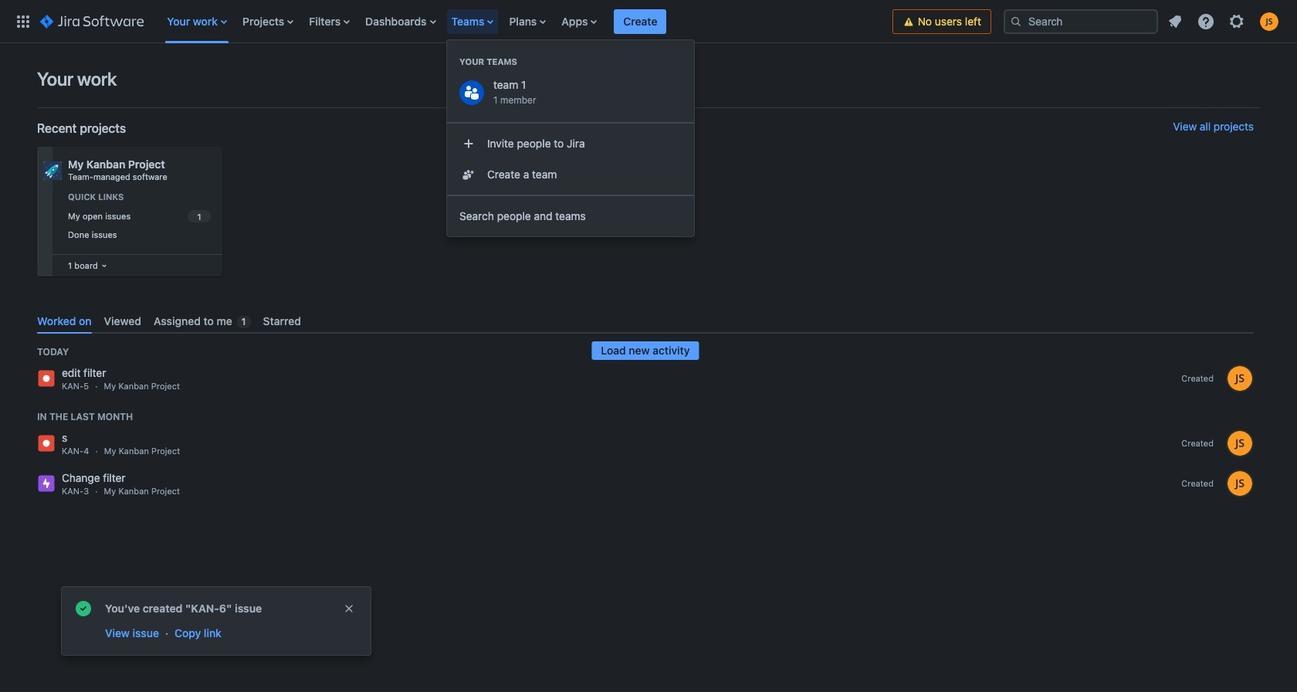 Task type: locate. For each thing, give the bounding box(es) containing it.
your profile and settings image
[[1261, 12, 1279, 31]]

search image
[[1010, 15, 1023, 27]]

list
[[159, 0, 893, 43], [1162, 7, 1288, 35]]

primary element
[[9, 0, 893, 43]]

jira software image
[[40, 12, 144, 31], [40, 12, 144, 31]]

alert
[[62, 587, 371, 655]]

1 horizontal spatial list item
[[614, 0, 667, 43]]

tab list
[[31, 308, 1261, 334]]

Search field
[[1004, 9, 1159, 34]]

group
[[447, 122, 694, 195]]

list item
[[447, 0, 500, 43], [614, 0, 667, 43]]

1 list item from the left
[[447, 0, 500, 43]]

None search field
[[1004, 9, 1159, 34]]

banner
[[0, 0, 1298, 43]]

2 list item from the left
[[614, 0, 667, 43]]

0 horizontal spatial list item
[[447, 0, 500, 43]]

0 horizontal spatial list
[[159, 0, 893, 43]]

team 1 image
[[460, 80, 484, 105]]

heading
[[447, 56, 694, 68]]



Task type: describe. For each thing, give the bounding box(es) containing it.
dismiss image
[[343, 602, 355, 615]]

settings image
[[1228, 12, 1247, 31]]

your teams group
[[447, 40, 694, 117]]

notifications image
[[1166, 12, 1185, 31]]

help image
[[1197, 12, 1216, 31]]

board image
[[98, 260, 110, 272]]

success image
[[74, 599, 93, 618]]

appswitcher icon image
[[14, 12, 32, 31]]

1 horizontal spatial list
[[1162, 7, 1288, 35]]



Task type: vqa. For each thing, say whether or not it's contained in the screenshot.
pages
no



